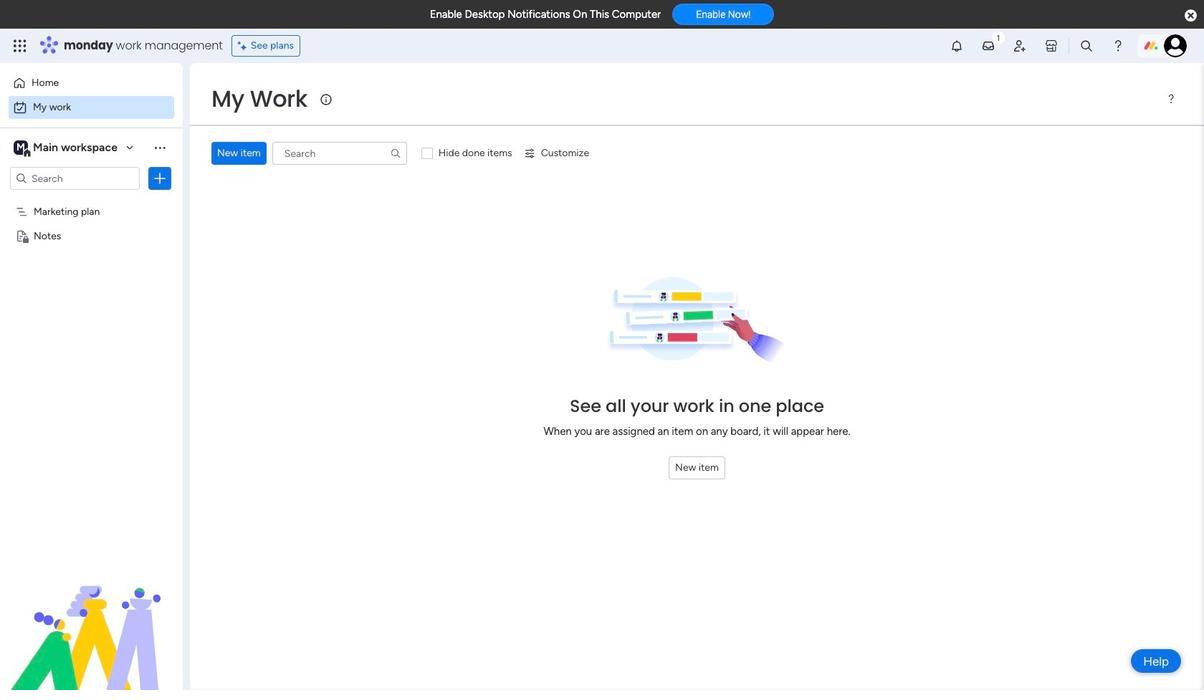 Task type: describe. For each thing, give the bounding box(es) containing it.
see plans image
[[238, 38, 251, 54]]

kendall parks image
[[1164, 34, 1187, 57]]

workspace options image
[[153, 140, 167, 155]]

invite members image
[[1013, 39, 1027, 53]]

workspace selection element
[[14, 139, 120, 158]]

lottie animation image
[[0, 545, 183, 690]]

Filter dashboard by text search field
[[272, 142, 407, 165]]

options image
[[153, 171, 167, 186]]

notifications image
[[950, 39, 964, 53]]

1 vertical spatial option
[[9, 96, 174, 119]]

0 vertical spatial option
[[9, 72, 174, 95]]

welcome to my work feature image image
[[606, 277, 788, 365]]

search everything image
[[1080, 39, 1094, 53]]

Search in workspace field
[[30, 170, 120, 187]]



Task type: vqa. For each thing, say whether or not it's contained in the screenshot.
📋
no



Task type: locate. For each thing, give the bounding box(es) containing it.
lottie animation element
[[0, 545, 183, 690]]

workspace image
[[14, 140, 28, 156]]

2 vertical spatial option
[[0, 198, 183, 201]]

select product image
[[13, 39, 27, 53]]

search image
[[390, 148, 401, 159]]

menu image
[[1166, 93, 1177, 105]]

1 image
[[992, 29, 1005, 46]]

list box
[[0, 196, 183, 441]]

None search field
[[272, 142, 407, 165]]

update feed image
[[981, 39, 996, 53]]

dapulse close image
[[1185, 9, 1197, 23]]

private board image
[[15, 229, 29, 242]]

help image
[[1111, 39, 1125, 53]]

option
[[9, 72, 174, 95], [9, 96, 174, 119], [0, 198, 183, 201]]

monday marketplace image
[[1044, 39, 1059, 53]]



